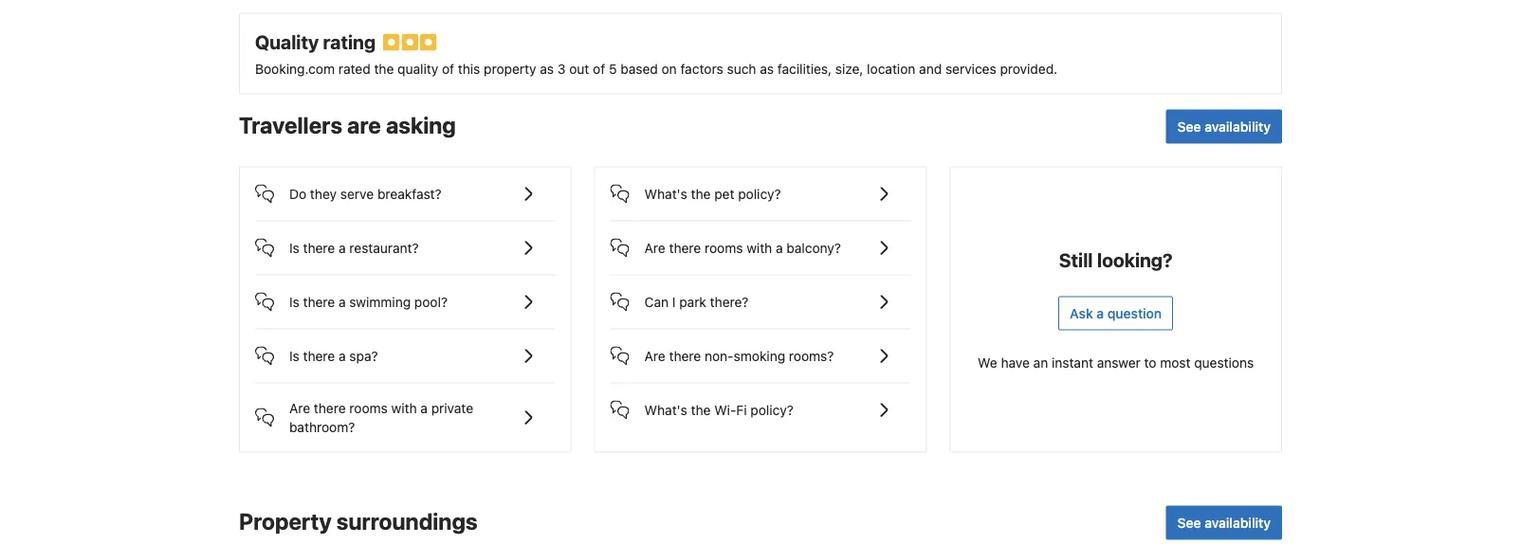 Task type: locate. For each thing, give the bounding box(es) containing it.
what's the wi-fi policy? button
[[611, 384, 911, 422]]

rooms inside button
[[705, 240, 743, 256]]

there left the non- on the left bottom of page
[[669, 348, 701, 364]]

see availability
[[1178, 119, 1271, 134], [1178, 515, 1271, 531]]

we
[[978, 355, 998, 371]]

what's left pet
[[645, 186, 688, 202]]

with up can i park there? button
[[747, 240, 772, 256]]

do they serve breakfast?
[[289, 186, 442, 202]]

3 is from the top
[[289, 348, 300, 364]]

see availability button
[[1166, 110, 1283, 144], [1166, 506, 1283, 540]]

are for are there non-smoking rooms?
[[645, 348, 666, 364]]

are there rooms with a private bathroom? button
[[255, 384, 556, 437]]

spa?
[[349, 348, 378, 364]]

there for is there a swimming pool?
[[303, 294, 335, 310]]

instant
[[1052, 355, 1094, 371]]

0 horizontal spatial as
[[540, 61, 554, 76]]

0 horizontal spatial of
[[442, 61, 454, 76]]

is
[[289, 240, 300, 256], [289, 294, 300, 310], [289, 348, 300, 364]]

this
[[458, 61, 480, 76]]

0 vertical spatial the
[[374, 61, 394, 76]]

2 vertical spatial the
[[691, 402, 711, 418]]

with
[[747, 240, 772, 256], [391, 400, 417, 416]]

0 horizontal spatial rooms
[[349, 400, 388, 416]]

most
[[1160, 355, 1191, 371]]

rooms for balcony?
[[705, 240, 743, 256]]

are there non-smoking rooms?
[[645, 348, 834, 364]]

to
[[1145, 355, 1157, 371]]

1 vertical spatial rooms
[[349, 400, 388, 416]]

3
[[558, 61, 566, 76]]

are up can
[[645, 240, 666, 256]]

0 vertical spatial are
[[645, 240, 666, 256]]

0 vertical spatial see availability button
[[1166, 110, 1283, 144]]

the
[[374, 61, 394, 76], [691, 186, 711, 202], [691, 402, 711, 418]]

location
[[867, 61, 916, 76]]

questions
[[1195, 355, 1254, 371]]

0 vertical spatial what's
[[645, 186, 688, 202]]

2 what's from the top
[[645, 402, 688, 418]]

there left "spa?"
[[303, 348, 335, 364]]

there up is there a spa?
[[303, 294, 335, 310]]

is down do
[[289, 240, 300, 256]]

the left pet
[[691, 186, 711, 202]]

the right rated
[[374, 61, 394, 76]]

see for property surroundings
[[1178, 515, 1201, 531]]

there inside are there rooms with a private bathroom?
[[314, 400, 346, 416]]

1 vertical spatial policy?
[[751, 402, 794, 418]]

looking?
[[1097, 249, 1173, 271]]

such
[[727, 61, 757, 76]]

1 what's from the top
[[645, 186, 688, 202]]

policy? right the 'fi'
[[751, 402, 794, 418]]

the left wi-
[[691, 402, 711, 418]]

2 availability from the top
[[1205, 515, 1271, 531]]

0 vertical spatial is
[[289, 240, 300, 256]]

of
[[442, 61, 454, 76], [593, 61, 605, 76]]

1 vertical spatial what's
[[645, 402, 688, 418]]

an
[[1034, 355, 1048, 371]]

2 is from the top
[[289, 294, 300, 310]]

ask a question
[[1070, 306, 1162, 321]]

can i park there? button
[[611, 276, 911, 314]]

are inside are there rooms with a private bathroom?
[[289, 400, 310, 416]]

availability
[[1205, 119, 1271, 134], [1205, 515, 1271, 531]]

2 see availability from the top
[[1178, 515, 1271, 531]]

property
[[484, 61, 536, 76]]

0 vertical spatial rooms
[[705, 240, 743, 256]]

2 see from the top
[[1178, 515, 1201, 531]]

with left private
[[391, 400, 417, 416]]

smoking
[[734, 348, 786, 364]]

1 vertical spatial availability
[[1205, 515, 1271, 531]]

are
[[645, 240, 666, 256], [645, 348, 666, 364], [289, 400, 310, 416]]

with inside are there rooms with a private bathroom?
[[391, 400, 417, 416]]

with for balcony?
[[747, 240, 772, 256]]

rooms down pet
[[705, 240, 743, 256]]

serve
[[340, 186, 374, 202]]

rated
[[338, 61, 371, 76]]

there down they
[[303, 240, 335, 256]]

provided.
[[1000, 61, 1058, 76]]

0 vertical spatial policy?
[[738, 186, 781, 202]]

1 vertical spatial see
[[1178, 515, 1201, 531]]

policy?
[[738, 186, 781, 202], [751, 402, 794, 418]]

is left "spa?"
[[289, 348, 300, 364]]

what's for what's the pet policy?
[[645, 186, 688, 202]]

rooms for private
[[349, 400, 388, 416]]

are up bathroom?
[[289, 400, 310, 416]]

as
[[540, 61, 554, 76], [760, 61, 774, 76]]

rooms
[[705, 240, 743, 256], [349, 400, 388, 416]]

with for private
[[391, 400, 417, 416]]

1 availability from the top
[[1205, 119, 1271, 134]]

what's the pet policy? button
[[611, 168, 911, 205]]

1 see availability from the top
[[1178, 119, 1271, 134]]

1 vertical spatial the
[[691, 186, 711, 202]]

1 horizontal spatial with
[[747, 240, 772, 256]]

a inside are there rooms with a private bathroom?
[[421, 400, 428, 416]]

booking.com rated the quality of this property as 3 out of 5 based on factors such as facilities, size, location and services provided.
[[255, 61, 1058, 76]]

asking
[[386, 112, 456, 138]]

1 is from the top
[[289, 240, 300, 256]]

0 vertical spatial with
[[747, 240, 772, 256]]

1 see from the top
[[1178, 119, 1201, 134]]

1 horizontal spatial of
[[593, 61, 605, 76]]

there up bathroom?
[[314, 400, 346, 416]]

still looking?
[[1059, 249, 1173, 271]]

0 vertical spatial see availability
[[1178, 119, 1271, 134]]

are there rooms with a balcony? button
[[611, 222, 911, 260]]

of left '5'
[[593, 61, 605, 76]]

property surroundings
[[239, 508, 478, 535]]

a left restaurant?
[[339, 240, 346, 256]]

based
[[621, 61, 658, 76]]

out
[[569, 61, 589, 76]]

1 see availability button from the top
[[1166, 110, 1283, 144]]

there
[[303, 240, 335, 256], [669, 240, 701, 256], [303, 294, 335, 310], [303, 348, 335, 364], [669, 348, 701, 364], [314, 400, 346, 416]]

policy? right pet
[[738, 186, 781, 202]]

0 horizontal spatial with
[[391, 400, 417, 416]]

is there a spa? button
[[255, 330, 556, 368]]

1 vertical spatial with
[[391, 400, 417, 416]]

2 see availability button from the top
[[1166, 506, 1283, 540]]

1 vertical spatial see availability
[[1178, 515, 1271, 531]]

is for is there a swimming pool?
[[289, 294, 300, 310]]

of left this
[[442, 61, 454, 76]]

1 horizontal spatial as
[[760, 61, 774, 76]]

as right such
[[760, 61, 774, 76]]

what's left wi-
[[645, 402, 688, 418]]

are for are there rooms with a balcony?
[[645, 240, 666, 256]]

there for are there non-smoking rooms?
[[669, 348, 701, 364]]

what's for what's the wi-fi policy?
[[645, 402, 688, 418]]

are for are there rooms with a private bathroom?
[[289, 400, 310, 416]]

what's the wi-fi policy?
[[645, 402, 794, 418]]

see
[[1178, 119, 1201, 134], [1178, 515, 1201, 531]]

is for is there a restaurant?
[[289, 240, 300, 256]]

a left "spa?"
[[339, 348, 346, 364]]

1 as from the left
[[540, 61, 554, 76]]

1 vertical spatial see availability button
[[1166, 506, 1283, 540]]

a left swimming
[[339, 294, 346, 310]]

what's
[[645, 186, 688, 202], [645, 402, 688, 418]]

fi
[[737, 402, 747, 418]]

with inside button
[[747, 240, 772, 256]]

rooms up bathroom?
[[349, 400, 388, 416]]

0 vertical spatial availability
[[1205, 119, 1271, 134]]

is up is there a spa?
[[289, 294, 300, 310]]

travellers are asking
[[239, 112, 456, 138]]

bathroom?
[[289, 419, 355, 435]]

2 vertical spatial is
[[289, 348, 300, 364]]

do they serve breakfast? button
[[255, 168, 556, 205]]

is there a restaurant?
[[289, 240, 419, 256]]

they
[[310, 186, 337, 202]]

a left private
[[421, 400, 428, 416]]

1 vertical spatial is
[[289, 294, 300, 310]]

see availability button for travellers are asking
[[1166, 110, 1283, 144]]

rooms inside are there rooms with a private bathroom?
[[349, 400, 388, 416]]

0 vertical spatial see
[[1178, 119, 1201, 134]]

there for is there a spa?
[[303, 348, 335, 364]]

booking.com
[[255, 61, 335, 76]]

2 vertical spatial are
[[289, 400, 310, 416]]

1 horizontal spatial rooms
[[705, 240, 743, 256]]

are down can
[[645, 348, 666, 364]]

1 vertical spatial are
[[645, 348, 666, 364]]

a
[[339, 240, 346, 256], [776, 240, 783, 256], [339, 294, 346, 310], [1097, 306, 1104, 321], [339, 348, 346, 364], [421, 400, 428, 416]]

5
[[609, 61, 617, 76]]

as left 3
[[540, 61, 554, 76]]

there up park
[[669, 240, 701, 256]]

the for what's the pet policy?
[[691, 186, 711, 202]]

still
[[1059, 249, 1093, 271]]

are
[[347, 112, 381, 138]]



Task type: vqa. For each thing, say whether or not it's contained in the screenshot.
solo traveler
no



Task type: describe. For each thing, give the bounding box(es) containing it.
there for is there a restaurant?
[[303, 240, 335, 256]]

have
[[1001, 355, 1030, 371]]

swimming
[[349, 294, 411, 310]]

pool?
[[414, 294, 448, 310]]

see availability for property surroundings
[[1178, 515, 1271, 531]]

there for are there rooms with a balcony?
[[669, 240, 701, 256]]

what's the pet policy?
[[645, 186, 781, 202]]

are there non-smoking rooms? button
[[611, 330, 911, 368]]

is for is there a spa?
[[289, 348, 300, 364]]

can
[[645, 294, 669, 310]]

ask
[[1070, 306, 1093, 321]]

see availability for travellers are asking
[[1178, 119, 1271, 134]]

pet
[[715, 186, 735, 202]]

and
[[919, 61, 942, 76]]

quality
[[255, 31, 319, 53]]

restaurant?
[[349, 240, 419, 256]]

rooms?
[[789, 348, 834, 364]]

non-
[[705, 348, 734, 364]]

balcony?
[[787, 240, 841, 256]]

can i park there?
[[645, 294, 749, 310]]

is there a restaurant? button
[[255, 222, 556, 260]]

there for are there rooms with a private bathroom?
[[314, 400, 346, 416]]

are there rooms with a balcony?
[[645, 240, 841, 256]]

answer
[[1097, 355, 1141, 371]]

private
[[431, 400, 473, 416]]

park
[[679, 294, 707, 310]]

is there a spa?
[[289, 348, 378, 364]]

size,
[[836, 61, 864, 76]]

factors
[[681, 61, 724, 76]]

availability for property surroundings
[[1205, 515, 1271, 531]]

ask a question button
[[1059, 297, 1174, 331]]

breakfast?
[[378, 186, 442, 202]]

is there a swimming pool?
[[289, 294, 448, 310]]

quality
[[398, 61, 438, 76]]

we have an instant answer to most questions
[[978, 355, 1254, 371]]

the for what's the wi-fi policy?
[[691, 402, 711, 418]]

quality rating
[[255, 31, 376, 53]]

on
[[662, 61, 677, 76]]

rating
[[323, 31, 376, 53]]

is there a swimming pool? button
[[255, 276, 556, 314]]

surroundings
[[336, 508, 478, 535]]

travellers
[[239, 112, 342, 138]]

2 as from the left
[[760, 61, 774, 76]]

a left "balcony?"
[[776, 240, 783, 256]]

question
[[1108, 306, 1162, 321]]

see for travellers are asking
[[1178, 119, 1201, 134]]

i
[[672, 294, 676, 310]]

availability for travellers are asking
[[1205, 119, 1271, 134]]

a right ask
[[1097, 306, 1104, 321]]

see availability button for property surroundings
[[1166, 506, 1283, 540]]

are there rooms with a private bathroom?
[[289, 400, 473, 435]]

there?
[[710, 294, 749, 310]]

do
[[289, 186, 307, 202]]

property
[[239, 508, 332, 535]]

facilities,
[[778, 61, 832, 76]]

wi-
[[715, 402, 737, 418]]

1 of from the left
[[442, 61, 454, 76]]

services
[[946, 61, 997, 76]]

2 of from the left
[[593, 61, 605, 76]]



